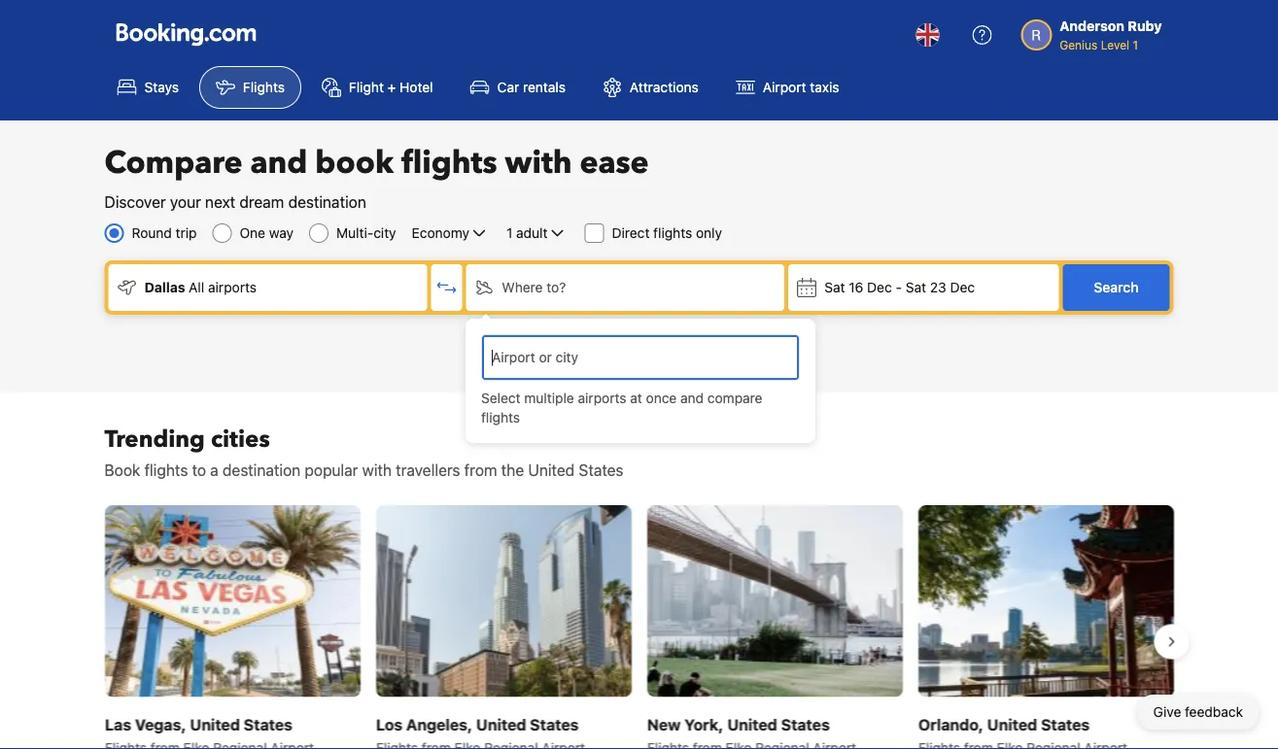 Task type: locate. For each thing, give the bounding box(es) containing it.
1 inside popup button
[[507, 225, 513, 241]]

flights left only
[[654, 225, 693, 241]]

dream
[[240, 193, 284, 212]]

trending cities book flights to a destination popular with travellers from the united states
[[105, 424, 624, 480]]

united right 'vegas,'
[[190, 716, 240, 734]]

united for los angeles, united states
[[476, 716, 526, 734]]

1 vertical spatial and
[[681, 390, 704, 407]]

popular
[[305, 461, 358, 480]]

level
[[1102, 38, 1130, 52]]

united right york,
[[727, 716, 777, 734]]

one
[[240, 225, 266, 241]]

united
[[528, 461, 575, 480], [190, 716, 240, 734], [476, 716, 526, 734], [727, 716, 777, 734], [987, 716, 1037, 734]]

0 horizontal spatial with
[[362, 461, 392, 480]]

airports for all
[[208, 280, 257, 296]]

with right popular
[[362, 461, 392, 480]]

give feedback
[[1154, 705, 1244, 721]]

airport taxis
[[763, 79, 840, 95]]

states inside the "trending cities book flights to a destination popular with travellers from the united states"
[[579, 461, 624, 480]]

states for new york, united states
[[781, 716, 830, 734]]

united inside the "trending cities book flights to a destination popular with travellers from the united states"
[[528, 461, 575, 480]]

and right once
[[681, 390, 704, 407]]

los angeles, united states link
[[376, 506, 632, 750]]

0 horizontal spatial sat
[[825, 280, 846, 296]]

multi-city
[[337, 225, 396, 241]]

search
[[1094, 280, 1139, 296]]

united inside orlando, united states "link"
[[987, 716, 1037, 734]]

airports right all on the left top
[[208, 280, 257, 296]]

with
[[505, 142, 572, 184], [362, 461, 392, 480]]

ease
[[580, 142, 649, 184]]

1 inside the anderson ruby genius level 1
[[1133, 38, 1139, 52]]

Airport or city text field
[[490, 347, 792, 369]]

flights up economy
[[402, 142, 497, 184]]

round trip
[[132, 225, 197, 241]]

stays
[[144, 79, 179, 95]]

region containing las vegas, united states
[[89, 498, 1190, 750]]

0 vertical spatial airports
[[208, 280, 257, 296]]

1 horizontal spatial with
[[505, 142, 572, 184]]

1 right level at the right top of page
[[1133, 38, 1139, 52]]

the
[[502, 461, 524, 480]]

0 vertical spatial destination
[[288, 193, 366, 212]]

states
[[579, 461, 624, 480], [243, 716, 292, 734], [530, 716, 579, 734], [781, 716, 830, 734], [1041, 716, 1090, 734]]

destination
[[288, 193, 366, 212], [223, 461, 301, 480]]

flights down select
[[481, 410, 520, 426]]

dallas all airports
[[144, 280, 257, 296]]

new
[[647, 716, 681, 734]]

at
[[630, 390, 643, 407]]

airports left at
[[578, 390, 627, 407]]

next
[[205, 193, 235, 212]]

states inside 'new york, united states' link
[[781, 716, 830, 734]]

destination down cities
[[223, 461, 301, 480]]

multi-
[[337, 225, 374, 241]]

states inside las vegas, united states link
[[243, 716, 292, 734]]

united inside las vegas, united states link
[[190, 716, 240, 734]]

0 vertical spatial 1
[[1133, 38, 1139, 52]]

one way
[[240, 225, 294, 241]]

stays link
[[101, 66, 195, 109]]

las
[[105, 716, 131, 734]]

to?
[[547, 280, 566, 296]]

airport
[[763, 79, 807, 95]]

sat
[[825, 280, 846, 296], [906, 280, 927, 296]]

direct flights only
[[612, 225, 723, 241]]

airports inside "select multiple airports at once and compare flights"
[[578, 390, 627, 407]]

1 vertical spatial with
[[362, 461, 392, 480]]

destination up multi- at the top of the page
[[288, 193, 366, 212]]

states for los angeles, united states
[[530, 716, 579, 734]]

where
[[502, 280, 543, 296]]

and inside "select multiple airports at once and compare flights"
[[681, 390, 704, 407]]

1 vertical spatial airports
[[578, 390, 627, 407]]

1 horizontal spatial dec
[[951, 280, 976, 296]]

1 horizontal spatial sat
[[906, 280, 927, 296]]

sat right -
[[906, 280, 927, 296]]

united right the
[[528, 461, 575, 480]]

0 vertical spatial with
[[505, 142, 572, 184]]

airports for multiple
[[578, 390, 627, 407]]

1 horizontal spatial airports
[[578, 390, 627, 407]]

las vegas, united states
[[105, 716, 292, 734]]

new york, united states image
[[647, 506, 903, 698]]

united right 'angeles,'
[[476, 716, 526, 734]]

airports
[[208, 280, 257, 296], [578, 390, 627, 407]]

new york, united states link
[[647, 506, 903, 750]]

dec left -
[[868, 280, 892, 296]]

0 horizontal spatial dec
[[868, 280, 892, 296]]

a
[[210, 461, 219, 480]]

dec right 23 on the top right of the page
[[951, 280, 976, 296]]

region
[[89, 498, 1190, 750]]

with up 1 adult popup button
[[505, 142, 572, 184]]

trending
[[105, 424, 205, 456]]

attractions
[[630, 79, 699, 95]]

with inside compare and book flights with ease discover your next dream destination
[[505, 142, 572, 184]]

direct
[[612, 225, 650, 241]]

flights inside "select multiple airports at once and compare flights"
[[481, 410, 520, 426]]

and up dream
[[250, 142, 308, 184]]

1 vertical spatial destination
[[223, 461, 301, 480]]

booking.com logo image
[[116, 23, 256, 46], [116, 23, 256, 46]]

united right orlando,
[[987, 716, 1037, 734]]

0 horizontal spatial 1
[[507, 225, 513, 241]]

where to?
[[502, 280, 566, 296]]

united inside 'new york, united states' link
[[727, 716, 777, 734]]

0 horizontal spatial airports
[[208, 280, 257, 296]]

0 horizontal spatial and
[[250, 142, 308, 184]]

1 vertical spatial 1
[[507, 225, 513, 241]]

united for new york, united states
[[727, 716, 777, 734]]

1 horizontal spatial 1
[[1133, 38, 1139, 52]]

united inside los angeles, united states link
[[476, 716, 526, 734]]

1 adult
[[507, 225, 548, 241]]

orlando, united states
[[919, 716, 1090, 734]]

flight + hotel link
[[305, 66, 450, 109]]

anderson ruby genius level 1
[[1060, 18, 1163, 52]]

1
[[1133, 38, 1139, 52], [507, 225, 513, 241]]

select multiple airports at once and compare flights
[[481, 390, 763, 426]]

flights link
[[199, 66, 301, 109]]

1 horizontal spatial and
[[681, 390, 704, 407]]

your
[[170, 193, 201, 212]]

states inside los angeles, united states link
[[530, 716, 579, 734]]

0 vertical spatial and
[[250, 142, 308, 184]]

feedback
[[1186, 705, 1244, 721]]

united for las vegas, united states
[[190, 716, 240, 734]]

york,
[[684, 716, 724, 734]]

flights left to
[[144, 461, 188, 480]]

and
[[250, 142, 308, 184], [681, 390, 704, 407]]

1 left adult
[[507, 225, 513, 241]]

23
[[931, 280, 947, 296]]

and inside compare and book flights with ease discover your next dream destination
[[250, 142, 308, 184]]

sat left the 16
[[825, 280, 846, 296]]

adult
[[517, 225, 548, 241]]

+
[[388, 79, 396, 95]]

rentals
[[523, 79, 566, 95]]

flights
[[402, 142, 497, 184], [654, 225, 693, 241], [481, 410, 520, 426], [144, 461, 188, 480]]



Task type: describe. For each thing, give the bounding box(es) containing it.
compare and book flights with ease discover your next dream destination
[[105, 142, 649, 212]]

orlando, united states link
[[919, 506, 1174, 750]]

travellers
[[396, 461, 461, 480]]

states inside orlando, united states "link"
[[1041, 716, 1090, 734]]

16
[[849, 280, 864, 296]]

trip
[[176, 225, 197, 241]]

multiple
[[525, 390, 574, 407]]

cities
[[211, 424, 270, 456]]

flights inside the "trending cities book flights to a destination popular with travellers from the united states"
[[144, 461, 188, 480]]

2 dec from the left
[[951, 280, 976, 296]]

book
[[105, 461, 140, 480]]

where to? button
[[466, 265, 785, 311]]

attractions link
[[586, 66, 716, 109]]

car
[[498, 79, 520, 95]]

las vegas, united states image
[[105, 506, 360, 698]]

city
[[374, 225, 396, 241]]

1 sat from the left
[[825, 280, 846, 296]]

select
[[481, 390, 521, 407]]

new york, united states
[[647, 716, 830, 734]]

economy
[[412, 225, 470, 241]]

los angeles, united states image
[[376, 506, 632, 698]]

anderson
[[1060, 18, 1125, 34]]

destination inside the "trending cities book flights to a destination popular with travellers from the united states"
[[223, 461, 301, 480]]

compare
[[708, 390, 763, 407]]

los
[[376, 716, 402, 734]]

from
[[465, 461, 497, 480]]

all
[[189, 280, 204, 296]]

los angeles, united states
[[376, 716, 579, 734]]

dallas
[[144, 280, 185, 296]]

vegas,
[[135, 716, 186, 734]]

to
[[192, 461, 206, 480]]

book
[[315, 142, 394, 184]]

car rentals
[[498, 79, 566, 95]]

states for las vegas, united states
[[243, 716, 292, 734]]

hotel
[[400, 79, 433, 95]]

airport taxis link
[[719, 66, 856, 109]]

orlando,
[[919, 716, 984, 734]]

only
[[696, 225, 723, 241]]

give
[[1154, 705, 1182, 721]]

1 adult button
[[505, 222, 569, 245]]

orlando, united states image
[[919, 506, 1174, 698]]

las vegas, united states link
[[105, 506, 360, 750]]

sat 16 dec - sat 23 dec button
[[789, 265, 1060, 311]]

flight
[[349, 79, 384, 95]]

with inside the "trending cities book flights to a destination popular with travellers from the united states"
[[362, 461, 392, 480]]

ruby
[[1129, 18, 1163, 34]]

discover
[[105, 193, 166, 212]]

taxis
[[810, 79, 840, 95]]

compare
[[105, 142, 243, 184]]

genius
[[1060, 38, 1098, 52]]

angeles,
[[406, 716, 472, 734]]

way
[[269, 225, 294, 241]]

flights
[[243, 79, 285, 95]]

flights inside compare and book flights with ease discover your next dream destination
[[402, 142, 497, 184]]

2 sat from the left
[[906, 280, 927, 296]]

1 dec from the left
[[868, 280, 892, 296]]

car rentals link
[[454, 66, 582, 109]]

round
[[132, 225, 172, 241]]

destination inside compare and book flights with ease discover your next dream destination
[[288, 193, 366, 212]]

once
[[646, 390, 677, 407]]

sat 16 dec - sat 23 dec
[[825, 280, 976, 296]]

search button
[[1063, 265, 1170, 311]]

flight + hotel
[[349, 79, 433, 95]]

-
[[896, 280, 902, 296]]

give feedback button
[[1138, 695, 1259, 730]]



Task type: vqa. For each thing, say whether or not it's contained in the screenshot.
'next'
yes



